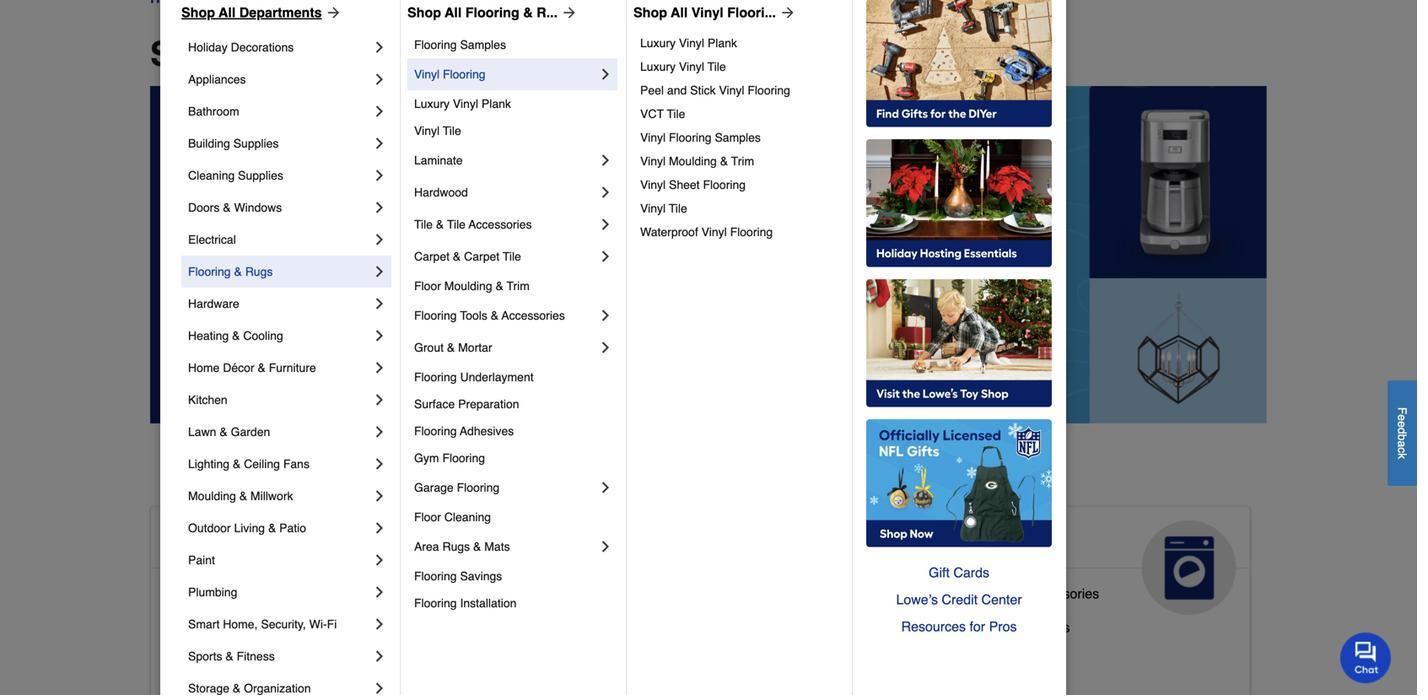 Task type: describe. For each thing, give the bounding box(es) containing it.
accessible home link
[[151, 507, 498, 615]]

accessible for accessible entry & home
[[165, 653, 229, 669]]

floor moulding & trim link
[[414, 272, 614, 299]]

surface
[[414, 397, 455, 411]]

kitchen
[[188, 393, 228, 407]]

flooring inside 'link'
[[414, 38, 457, 51]]

chevron right image for heating & cooling
[[371, 327, 388, 344]]

chevron right image for building supplies
[[371, 135, 388, 152]]

gift cards link
[[866, 559, 1052, 586]]

flooring down flooring savings
[[414, 596, 457, 610]]

animal & pet care image
[[766, 520, 861, 615]]

millwork
[[250, 489, 293, 503]]

departments for shop all departments
[[239, 5, 322, 20]]

laminate link
[[414, 144, 597, 176]]

& left cooling
[[232, 329, 240, 343]]

chevron right image for cleaning supplies
[[371, 167, 388, 184]]

flooring adhesives link
[[414, 418, 614, 445]]

chevron right image for smart home, security, wi-fi
[[371, 616, 388, 633]]

& down hardwood
[[436, 218, 444, 231]]

décor
[[223, 361, 254, 375]]

accessible for accessible home
[[165, 527, 288, 554]]

flooring samples
[[414, 38, 506, 51]]

& right 'décor'
[[258, 361, 266, 375]]

flooring installation link
[[414, 590, 614, 617]]

departments for shop all departments
[[295, 35, 501, 73]]

center
[[982, 592, 1022, 607]]

chevron right image for plumbing
[[371, 584, 388, 601]]

all for shop all vinyl floori...
[[671, 5, 688, 20]]

& left millwork
[[239, 489, 247, 503]]

lighting
[[188, 457, 229, 471]]

shop for shop all vinyl floori...
[[634, 5, 667, 20]]

fans
[[283, 457, 310, 471]]

bedroom
[[233, 620, 288, 635]]

paint
[[188, 553, 215, 567]]

windows
[[234, 201, 282, 214]]

garage flooring link
[[414, 472, 597, 504]]

vinyl up waterproof
[[640, 202, 666, 215]]

peel
[[640, 84, 664, 97]]

2 vertical spatial luxury
[[414, 97, 450, 111]]

flooring tools & accessories
[[414, 309, 565, 322]]

installation
[[460, 596, 517, 610]]

vinyl up laminate
[[414, 124, 440, 138]]

accessible bedroom
[[165, 620, 288, 635]]

accessories for appliance parts & accessories
[[1027, 586, 1099, 601]]

f e e d b a c k
[[1396, 407, 1409, 459]]

chevron right image for home décor & furniture
[[371, 359, 388, 376]]

flooring samples link
[[414, 31, 614, 58]]

& inside the animal & pet care
[[626, 527, 643, 554]]

find gifts for the diyer. image
[[866, 0, 1052, 127]]

smart home, security, wi-fi link
[[188, 608, 371, 640]]

accessible bathroom link
[[165, 582, 291, 616]]

all for shop all departments
[[243, 35, 286, 73]]

smart home, security, wi-fi
[[188, 618, 337, 631]]

shop all departments
[[181, 5, 322, 20]]

credit
[[942, 592, 978, 607]]

chat invite button image
[[1340, 632, 1392, 683]]

area rugs & mats
[[414, 540, 510, 553]]

accessories for flooring tools & accessories
[[502, 309, 565, 322]]

outdoor
[[188, 521, 231, 535]]

1 vertical spatial cleaning
[[444, 510, 491, 524]]

vinyl moulding & trim
[[640, 154, 754, 168]]

smart
[[188, 618, 220, 631]]

tile down sheet
[[669, 202, 687, 215]]

f e e d b a c k button
[[1388, 380, 1417, 486]]

hardware
[[188, 297, 239, 310]]

gift
[[929, 565, 950, 580]]

& left r... on the left top of page
[[523, 5, 533, 20]]

vinyl flooring samples link
[[640, 126, 840, 149]]

hardware link
[[188, 288, 371, 320]]

waterproof vinyl flooring link
[[640, 220, 840, 244]]

1 vertical spatial luxury vinyl plank
[[414, 97, 511, 111]]

& down vinyl flooring samples link
[[720, 154, 728, 168]]

vinyl inside shop all vinyl floori... link
[[692, 5, 724, 20]]

1 vertical spatial luxury vinyl plank link
[[414, 90, 614, 117]]

lighting & ceiling fans
[[188, 457, 310, 471]]

1 e from the top
[[1396, 414, 1409, 421]]

floor cleaning link
[[414, 504, 614, 531]]

all for shop all departments
[[219, 5, 236, 20]]

& right tools
[[491, 309, 499, 322]]

flooring underlayment link
[[414, 364, 614, 391]]

peel and stick vinyl flooring
[[640, 84, 790, 97]]

1 horizontal spatial luxury vinyl plank link
[[640, 31, 840, 55]]

vinyl tile for the bottommost vinyl tile link
[[640, 202, 687, 215]]

grout
[[414, 341, 444, 354]]

0 vertical spatial appliances
[[188, 73, 246, 86]]

& right doors
[[223, 201, 231, 214]]

home inside home décor & furniture link
[[188, 361, 220, 375]]

vinyl moulding & trim link
[[640, 149, 840, 173]]

flooring & rugs
[[188, 265, 273, 278]]

garage flooring
[[414, 481, 500, 494]]

doors & windows link
[[188, 191, 371, 224]]

outdoor living & patio
[[188, 521, 306, 535]]

carpet & carpet tile
[[414, 250, 521, 263]]

mortar
[[458, 341, 492, 354]]

cooling
[[243, 329, 283, 343]]

vct tile link
[[640, 102, 840, 126]]

area rugs & mats link
[[414, 531, 597, 563]]

0 vertical spatial luxury vinyl plank
[[640, 36, 737, 50]]

fi
[[327, 618, 337, 631]]

vinyl inside vinyl flooring samples link
[[640, 131, 666, 144]]

pet inside the animal & pet care
[[649, 527, 686, 554]]

living
[[234, 521, 265, 535]]

holiday hosting essentials. image
[[866, 139, 1052, 267]]

outdoor living & patio link
[[188, 512, 371, 544]]

supplies for building supplies
[[233, 137, 279, 150]]

tile & tile accessories link
[[414, 208, 597, 240]]

vinyl flooring
[[414, 67, 486, 81]]

bathroom link
[[188, 95, 371, 127]]

lawn & garden link
[[188, 416, 371, 448]]

livestock
[[540, 613, 597, 628]]

vinyl inside vinyl moulding & trim link
[[640, 154, 666, 168]]

entry
[[233, 653, 264, 669]]

floori...
[[727, 5, 776, 20]]

luxury vinyl tile link
[[640, 55, 840, 78]]

flooring inside 'link'
[[188, 265, 231, 278]]

chevron right image for flooring tools & accessories
[[597, 307, 614, 324]]

flooring up vinyl moulding & trim
[[669, 131, 712, 144]]

pet beds, houses, & furniture link
[[540, 643, 723, 677]]

vinyl up luxury vinyl tile
[[679, 36, 704, 50]]

chevron right image for bathroom
[[371, 103, 388, 120]]

chevron right image for sports & fitness
[[371, 648, 388, 665]]

moulding & millwork link
[[188, 480, 371, 512]]

chevron right image for appliances
[[371, 71, 388, 88]]

heating & cooling link
[[188, 320, 371, 352]]

plumbing link
[[188, 576, 371, 608]]

& up flooring tools & accessories link
[[496, 279, 503, 293]]

tile inside carpet & carpet tile 'link'
[[503, 250, 521, 263]]

arrow right image for shop all departments
[[322, 4, 342, 21]]

vct
[[640, 107, 664, 121]]

home inside accessible home link
[[294, 527, 360, 554]]

mats
[[484, 540, 510, 553]]

& up floor moulding & trim
[[453, 250, 461, 263]]

vinyl tile for vinyl tile link to the top
[[414, 124, 461, 138]]

home inside accessible entry & home "link"
[[281, 653, 317, 669]]

vinyl sheet flooring link
[[640, 173, 840, 197]]

vinyl inside vinyl flooring link
[[414, 67, 440, 81]]

holiday decorations link
[[188, 31, 371, 63]]

accessible entry & home link
[[165, 650, 317, 683]]

resources for pros link
[[866, 613, 1052, 640]]

care
[[540, 554, 593, 581]]

animal & pet care link
[[527, 507, 874, 615]]

vinyl flooring link
[[414, 58, 597, 90]]

chevron right image for kitchen
[[371, 391, 388, 408]]

heating
[[188, 329, 229, 343]]

chevron right image for flooring & rugs
[[371, 263, 388, 280]]

garage
[[414, 481, 454, 494]]

lighting & ceiling fans link
[[188, 448, 371, 480]]

fitness
[[237, 650, 275, 663]]

gym flooring link
[[414, 445, 614, 472]]

pet inside pet beds, houses, & furniture link
[[540, 647, 561, 662]]

moulding & millwork
[[188, 489, 293, 503]]



Task type: vqa. For each thing, say whether or not it's contained in the screenshot.
flooring savings
yes



Task type: locate. For each thing, give the bounding box(es) containing it.
luxury down vinyl flooring
[[414, 97, 450, 111]]

& right houses,
[[656, 647, 665, 662]]

chevron right image for carpet & carpet tile
[[597, 248, 614, 265]]

1 vertical spatial luxury
[[640, 60, 676, 73]]

chevron right image for tile & tile accessories
[[597, 216, 614, 233]]

4 accessible from the top
[[165, 653, 229, 669]]

flooring down the flooring adhesives
[[442, 451, 485, 465]]

0 vertical spatial appliances link
[[188, 63, 371, 95]]

1 vertical spatial vinyl tile link
[[640, 197, 840, 220]]

patio
[[279, 521, 306, 535]]

0 vertical spatial accessories
[[469, 218, 532, 231]]

parts
[[979, 586, 1011, 601]]

sports
[[188, 650, 222, 663]]

pros
[[989, 619, 1017, 634]]

floor
[[414, 279, 441, 293], [414, 510, 441, 524]]

0 horizontal spatial moulding
[[188, 489, 236, 503]]

pet
[[649, 527, 686, 554], [540, 647, 561, 662]]

floor for floor cleaning
[[414, 510, 441, 524]]

vinyl flooring samples
[[640, 131, 761, 144]]

c
[[1396, 447, 1409, 453]]

luxury vinyl plank link up laminate link
[[414, 90, 614, 117]]

1 horizontal spatial rugs
[[442, 540, 470, 553]]

1 vertical spatial home
[[294, 527, 360, 554]]

chevron right image for moulding & millwork
[[371, 488, 388, 504]]

0 horizontal spatial shop
[[181, 5, 215, 20]]

0 horizontal spatial vinyl tile
[[414, 124, 461, 138]]

tile down hardwood
[[414, 218, 433, 231]]

surface preparation
[[414, 397, 519, 411]]

supplies up houses,
[[600, 613, 652, 628]]

plank for rightmost luxury vinyl plank link
[[708, 36, 737, 50]]

samples up vinyl moulding & trim link
[[715, 131, 761, 144]]

plank for bottommost luxury vinyl plank link
[[482, 97, 511, 111]]

shop for shop all departments
[[181, 5, 215, 20]]

underlayment
[[460, 370, 534, 384]]

preparation
[[458, 397, 519, 411]]

0 horizontal spatial trim
[[507, 279, 530, 293]]

1 shop from the left
[[181, 5, 215, 20]]

shop all flooring & r... link
[[407, 3, 578, 23]]

accessible home image
[[390, 520, 485, 615]]

0 horizontal spatial plank
[[482, 97, 511, 111]]

accessible bedroom link
[[165, 616, 288, 650]]

0 horizontal spatial rugs
[[245, 265, 273, 278]]

appliances link
[[188, 63, 371, 95], [903, 507, 1250, 615]]

2 horizontal spatial moulding
[[669, 154, 717, 168]]

2 vertical spatial moulding
[[188, 489, 236, 503]]

& right grout
[[447, 341, 455, 354]]

0 vertical spatial samples
[[460, 38, 506, 51]]

bathroom up building
[[188, 105, 239, 118]]

1 vertical spatial supplies
[[238, 169, 283, 182]]

all down the shop all departments link
[[243, 35, 286, 73]]

vinyl
[[692, 5, 724, 20], [679, 36, 704, 50], [679, 60, 704, 73], [414, 67, 440, 81], [719, 84, 744, 97], [453, 97, 478, 111], [414, 124, 440, 138], [640, 131, 666, 144], [640, 154, 666, 168], [640, 178, 666, 191], [640, 202, 666, 215], [702, 225, 727, 239]]

1 horizontal spatial carpet
[[464, 250, 500, 263]]

waterproof
[[640, 225, 698, 239]]

1 vertical spatial samples
[[715, 131, 761, 144]]

0 vertical spatial luxury
[[640, 36, 676, 50]]

1 vertical spatial bathroom
[[233, 586, 291, 601]]

surface preparation link
[[414, 391, 614, 418]]

lowe's
[[896, 592, 938, 607]]

samples down shop all flooring & r...
[[460, 38, 506, 51]]

& inside 'link'
[[234, 265, 242, 278]]

flooring down vinyl moulding & trim link
[[703, 178, 746, 191]]

tile up laminate
[[443, 124, 461, 138]]

0 vertical spatial plank
[[708, 36, 737, 50]]

floor up the area
[[414, 510, 441, 524]]

luxury up peel
[[640, 60, 676, 73]]

luxury vinyl plank up luxury vinyl tile
[[640, 36, 737, 50]]

1 horizontal spatial moulding
[[444, 279, 492, 293]]

0 horizontal spatial arrow right image
[[322, 4, 342, 21]]

for
[[970, 619, 985, 634]]

2 vertical spatial accessories
[[1027, 586, 1099, 601]]

vinyl tile link
[[414, 117, 614, 144], [640, 197, 840, 220]]

1 horizontal spatial appliances
[[916, 527, 1042, 554]]

flooring down surface
[[414, 424, 457, 438]]

shop for shop all flooring & r...
[[407, 5, 441, 20]]

chevron right image for lighting & ceiling fans
[[371, 456, 388, 472]]

luxury vinyl plank down vinyl flooring
[[414, 97, 511, 111]]

shop up luxury vinyl tile
[[634, 5, 667, 20]]

wi-
[[309, 618, 327, 631]]

2 shop from the left
[[407, 5, 441, 20]]

2 arrow right image from the left
[[776, 4, 796, 21]]

hardwood
[[414, 186, 468, 199]]

home,
[[223, 618, 258, 631]]

supplies up windows
[[238, 169, 283, 182]]

accessories for tile & tile accessories
[[469, 218, 532, 231]]

cleaning up area rugs & mats
[[444, 510, 491, 524]]

moulding up the outdoor
[[188, 489, 236, 503]]

vct tile
[[640, 107, 685, 121]]

rugs inside 'link'
[[245, 265, 273, 278]]

cleaning
[[188, 169, 235, 182], [444, 510, 491, 524]]

1 horizontal spatial furniture
[[669, 647, 723, 662]]

supplies for livestock supplies
[[600, 613, 652, 628]]

2 horizontal spatial shop
[[634, 5, 667, 20]]

tile
[[708, 60, 726, 73], [667, 107, 685, 121], [443, 124, 461, 138], [669, 202, 687, 215], [414, 218, 433, 231], [447, 218, 466, 231], [503, 250, 521, 263]]

flooring down flooring samples
[[443, 67, 486, 81]]

vinyl right waterproof
[[702, 225, 727, 239]]

1 carpet from the left
[[414, 250, 450, 263]]

appliance parts & accessories
[[916, 586, 1099, 601]]

vinyl up stick
[[679, 60, 704, 73]]

floor moulding & trim
[[414, 279, 530, 293]]

vinyl sheet flooring
[[640, 178, 746, 191]]

0 vertical spatial floor
[[414, 279, 441, 293]]

flooring underlayment
[[414, 370, 534, 384]]

peel and stick vinyl flooring link
[[640, 78, 840, 102]]

3 accessible from the top
[[165, 620, 229, 635]]

tile & tile accessories
[[414, 218, 532, 231]]

bathroom up 'smart home, security, wi-fi'
[[233, 586, 291, 601]]

1 vertical spatial departments
[[295, 35, 501, 73]]

luxury vinyl tile
[[640, 60, 726, 73]]

laminate
[[414, 154, 463, 167]]

chevron right image for doors & windows
[[371, 199, 388, 216]]

carpet & carpet tile link
[[414, 240, 597, 272]]

arrow right image up luxury vinyl tile link
[[776, 4, 796, 21]]

tile inside luxury vinyl tile link
[[708, 60, 726, 73]]

shop up flooring samples
[[407, 5, 441, 20]]

vinyl tile up waterproof
[[640, 202, 687, 215]]

0 horizontal spatial samples
[[460, 38, 506, 51]]

chevron right image for laminate
[[597, 152, 614, 169]]

sports & fitness link
[[188, 640, 371, 672]]

floor down "carpet & carpet tile"
[[414, 279, 441, 293]]

appliances down holiday at the top of page
[[188, 73, 246, 86]]

all for shop all flooring & r...
[[445, 5, 462, 20]]

accessible for accessible bathroom
[[165, 586, 229, 601]]

vinyl inside waterproof vinyl flooring link
[[702, 225, 727, 239]]

vinyl up the vinyl sheet flooring
[[640, 154, 666, 168]]

0 vertical spatial bathroom
[[188, 105, 239, 118]]

all up flooring samples
[[445, 5, 462, 20]]

0 horizontal spatial cleaning
[[188, 169, 235, 182]]

plank down vinyl flooring link
[[482, 97, 511, 111]]

officially licensed n f l gifts. shop now. image
[[866, 419, 1052, 547]]

accessories inside 'link'
[[469, 218, 532, 231]]

1 vertical spatial appliances link
[[903, 507, 1250, 615]]

moulding for vinyl
[[669, 154, 717, 168]]

1 accessible from the top
[[165, 527, 288, 554]]

0 vertical spatial vinyl tile link
[[414, 117, 614, 144]]

chevron right image
[[371, 39, 388, 56], [371, 71, 388, 88], [371, 135, 388, 152], [371, 199, 388, 216], [597, 216, 614, 233], [371, 231, 388, 248], [371, 263, 388, 280], [597, 307, 614, 324], [597, 339, 614, 356], [371, 359, 388, 376], [371, 488, 388, 504], [597, 538, 614, 555], [371, 552, 388, 569], [371, 616, 388, 633], [371, 648, 388, 665]]

all up luxury vinyl tile
[[671, 5, 688, 20]]

0 vertical spatial luxury vinyl plank link
[[640, 31, 840, 55]]

0 horizontal spatial luxury vinyl plank
[[414, 97, 511, 111]]

& left 'ceiling'
[[233, 457, 241, 471]]

sports & fitness
[[188, 650, 275, 663]]

0 vertical spatial pet
[[649, 527, 686, 554]]

& up hardware on the left of page
[[234, 265, 242, 278]]

luxury vinyl plank link
[[640, 31, 840, 55], [414, 90, 614, 117]]

1 vertical spatial floor
[[414, 510, 441, 524]]

accessible for accessible bedroom
[[165, 620, 229, 635]]

0 horizontal spatial furniture
[[269, 361, 316, 375]]

flooring savings link
[[414, 563, 614, 590]]

1 vertical spatial trim
[[507, 279, 530, 293]]

gym
[[414, 451, 439, 465]]

cleaning supplies
[[188, 169, 283, 182]]

1 horizontal spatial samples
[[715, 131, 761, 144]]

0 vertical spatial cleaning
[[188, 169, 235, 182]]

0 vertical spatial home
[[188, 361, 220, 375]]

0 horizontal spatial luxury vinyl plank link
[[414, 90, 614, 117]]

chevron right image for outdoor living & patio
[[371, 520, 388, 537]]

1 arrow right image from the left
[[322, 4, 342, 21]]

beverage
[[916, 620, 974, 635]]

and
[[667, 84, 687, 97]]

2 vertical spatial supplies
[[600, 613, 652, 628]]

flooring down vinyl sheet flooring link
[[730, 225, 773, 239]]

1 horizontal spatial shop
[[407, 5, 441, 20]]

arrow right image
[[558, 4, 578, 21]]

0 vertical spatial trim
[[731, 154, 754, 168]]

chevron right image for vinyl flooring
[[597, 66, 614, 83]]

k
[[1396, 453, 1409, 459]]

cleaning down building
[[188, 169, 235, 182]]

tile inside 'vct tile' link
[[667, 107, 685, 121]]

1 horizontal spatial appliances link
[[903, 507, 1250, 615]]

chevron right image for paint
[[371, 552, 388, 569]]

accessories down floor moulding & trim link
[[502, 309, 565, 322]]

arrow right image inside shop all vinyl floori... link
[[776, 4, 796, 21]]

flooring up surface
[[414, 370, 457, 384]]

flooring up vinyl flooring
[[414, 38, 457, 51]]

flooring up the floor cleaning
[[457, 481, 500, 494]]

trim for floor moulding & trim
[[507, 279, 530, 293]]

1 floor from the top
[[414, 279, 441, 293]]

furniture down heating & cooling link
[[269, 361, 316, 375]]

trim down vinyl flooring samples link
[[731, 154, 754, 168]]

vinyl left floori... at the right top of the page
[[692, 5, 724, 20]]

3 shop from the left
[[634, 5, 667, 20]]

lawn & garden
[[188, 425, 270, 439]]

0 vertical spatial vinyl tile
[[414, 124, 461, 138]]

waterproof vinyl flooring
[[640, 225, 773, 239]]

vinyl tile up laminate
[[414, 124, 461, 138]]

floor for floor moulding & trim
[[414, 279, 441, 293]]

1 vertical spatial plank
[[482, 97, 511, 111]]

chevron right image for holiday decorations
[[371, 39, 388, 56]]

1 horizontal spatial plank
[[708, 36, 737, 50]]

flooring down the area
[[414, 569, 457, 583]]

appliance parts & accessories link
[[916, 582, 1099, 616]]

samples inside vinyl flooring samples link
[[715, 131, 761, 144]]

vinyl tile link down vinyl flooring link
[[414, 117, 614, 144]]

1 vertical spatial pet
[[540, 647, 561, 662]]

tile up floor moulding & trim link
[[503, 250, 521, 263]]

chevron right image for grout & mortar
[[597, 339, 614, 356]]

0 horizontal spatial vinyl tile link
[[414, 117, 614, 144]]

shop up holiday at the top of page
[[181, 5, 215, 20]]

plumbing
[[188, 585, 237, 599]]

0 vertical spatial departments
[[239, 5, 322, 20]]

rugs
[[245, 265, 273, 278], [442, 540, 470, 553]]

carpet
[[414, 250, 450, 263], [464, 250, 500, 263]]

1 vertical spatial furniture
[[669, 647, 723, 662]]

cleaning supplies link
[[188, 159, 371, 191]]

resources for pros
[[901, 619, 1017, 634]]

& right parts on the bottom right
[[1015, 586, 1024, 601]]

beds,
[[564, 647, 599, 662]]

garden
[[231, 425, 270, 439]]

1 vertical spatial rugs
[[442, 540, 470, 553]]

flooring up flooring samples 'link'
[[465, 5, 519, 20]]

samples inside flooring samples 'link'
[[460, 38, 506, 51]]

tile up "carpet & carpet tile"
[[447, 218, 466, 231]]

0 horizontal spatial appliances link
[[188, 63, 371, 95]]

2 floor from the top
[[414, 510, 441, 524]]

arrow right image
[[322, 4, 342, 21], [776, 4, 796, 21]]

chevron right image
[[597, 66, 614, 83], [371, 103, 388, 120], [597, 152, 614, 169], [371, 167, 388, 184], [597, 184, 614, 201], [597, 248, 614, 265], [371, 295, 388, 312], [371, 327, 388, 344], [371, 391, 388, 408], [371, 423, 388, 440], [371, 456, 388, 472], [597, 479, 614, 496], [371, 520, 388, 537], [371, 584, 388, 601], [371, 680, 388, 695]]

arrow right image inside the shop all departments link
[[322, 4, 342, 21]]

appliances link up chillers
[[903, 507, 1250, 615]]

moulding for floor
[[444, 279, 492, 293]]

beverage & wine chillers link
[[916, 616, 1070, 650]]

chevron right image for hardwood
[[597, 184, 614, 201]]

1 horizontal spatial pet
[[649, 527, 686, 554]]

arrow right image for shop all vinyl floori...
[[776, 4, 796, 21]]

houses,
[[603, 647, 652, 662]]

vinyl inside peel and stick vinyl flooring link
[[719, 84, 744, 97]]

& right lawn
[[220, 425, 228, 439]]

1 vertical spatial appliances
[[916, 527, 1042, 554]]

plank up luxury vinyl tile link
[[708, 36, 737, 50]]

all up holiday decorations
[[219, 5, 236, 20]]

shop
[[181, 5, 215, 20], [407, 5, 441, 20], [634, 5, 667, 20]]

1 horizontal spatial luxury vinyl plank
[[640, 36, 737, 50]]

moulding up the vinyl sheet flooring
[[669, 154, 717, 168]]

shop all departments link
[[181, 3, 342, 23]]

chevron right image for electrical
[[371, 231, 388, 248]]

appliances image
[[1142, 520, 1236, 615]]

shop all departments
[[150, 35, 501, 73]]

& right 'animal' in the bottom left of the page
[[626, 527, 643, 554]]

tile down and
[[667, 107, 685, 121]]

flooring up grout
[[414, 309, 457, 322]]

flooring savings
[[414, 569, 502, 583]]

vinyl down luxury vinyl tile link
[[719, 84, 744, 97]]

vinyl inside luxury vinyl tile link
[[679, 60, 704, 73]]

0 horizontal spatial carpet
[[414, 250, 450, 263]]

1 vertical spatial vinyl tile
[[640, 202, 687, 215]]

vinyl inside vinyl sheet flooring link
[[640, 178, 666, 191]]

0 vertical spatial moulding
[[669, 154, 717, 168]]

electrical link
[[188, 224, 371, 256]]

luxury up luxury vinyl tile
[[640, 36, 676, 50]]

supplies for cleaning supplies
[[238, 169, 283, 182]]

appliances link down 'decorations'
[[188, 63, 371, 95]]

vinyl left sheet
[[640, 178, 666, 191]]

vinyl tile link up waterproof vinyl flooring
[[640, 197, 840, 220]]

0 horizontal spatial appliances
[[188, 73, 246, 86]]

& left patio
[[268, 521, 276, 535]]

accessories down the hardwood link at left top
[[469, 218, 532, 231]]

furniture right houses,
[[669, 647, 723, 662]]

visit the lowe's toy shop. image
[[866, 279, 1052, 407]]

1 vertical spatial accessories
[[502, 309, 565, 322]]

0 vertical spatial furniture
[[269, 361, 316, 375]]

0 horizontal spatial pet
[[540, 647, 561, 662]]

accessible bathroom
[[165, 586, 291, 601]]

& left pros
[[978, 620, 987, 635]]

pet beds, houses, & furniture
[[540, 647, 723, 662]]

accessories up chillers
[[1027, 586, 1099, 601]]

moulding down "carpet & carpet tile"
[[444, 279, 492, 293]]

bathroom
[[188, 105, 239, 118], [233, 586, 291, 601]]

trim for vinyl moulding & trim
[[731, 154, 754, 168]]

arrow right image up shop all departments
[[322, 4, 342, 21]]

luxury vinyl plank link down floori... at the right top of the page
[[640, 31, 840, 55]]

chevron right image for garage flooring
[[597, 479, 614, 496]]

heating & cooling
[[188, 329, 283, 343]]

bathroom inside bathroom link
[[188, 105, 239, 118]]

chillers
[[1025, 620, 1070, 635]]

1 horizontal spatial trim
[[731, 154, 754, 168]]

1 horizontal spatial arrow right image
[[776, 4, 796, 21]]

2 accessible from the top
[[165, 586, 229, 601]]

chevron right image for hardware
[[371, 295, 388, 312]]

0 vertical spatial rugs
[[245, 265, 273, 278]]

vinyl down vinyl flooring
[[453, 97, 478, 111]]

chevron right image for area rugs & mats
[[597, 538, 614, 555]]

resources
[[901, 619, 966, 634]]

1 horizontal spatial vinyl tile
[[640, 202, 687, 215]]

2 vertical spatial home
[[281, 653, 317, 669]]

flooring down luxury vinyl tile link
[[748, 84, 790, 97]]

2 e from the top
[[1396, 421, 1409, 427]]

vinyl down vct on the top of the page
[[640, 131, 666, 144]]

chevron right image for lawn & garden
[[371, 423, 388, 440]]

gym flooring
[[414, 451, 485, 465]]

supplies up cleaning supplies
[[233, 137, 279, 150]]

vinyl tile
[[414, 124, 461, 138], [640, 202, 687, 215]]

& right "entry"
[[268, 653, 277, 669]]

grout & mortar
[[414, 341, 492, 354]]

1 horizontal spatial vinyl tile link
[[640, 197, 840, 220]]

0 vertical spatial supplies
[[233, 137, 279, 150]]

bathroom inside "accessible bathroom" link
[[233, 586, 291, 601]]

enjoy savings year-round. no matter what you're shopping for, find what you need at a great price. image
[[150, 86, 1267, 423]]

1 vertical spatial moulding
[[444, 279, 492, 293]]

shop all vinyl floori... link
[[634, 3, 796, 23]]

accessible inside "link"
[[165, 653, 229, 669]]

flooring down electrical
[[188, 265, 231, 278]]

e up b
[[1396, 421, 1409, 427]]

tile up the peel and stick vinyl flooring
[[708, 60, 726, 73]]

appliances up cards
[[916, 527, 1042, 554]]

1 horizontal spatial cleaning
[[444, 510, 491, 524]]

livestock supplies
[[540, 613, 652, 628]]

& down 'accessible bedroom' link
[[226, 650, 233, 663]]

& left mats
[[473, 540, 481, 553]]

2 carpet from the left
[[464, 250, 500, 263]]



